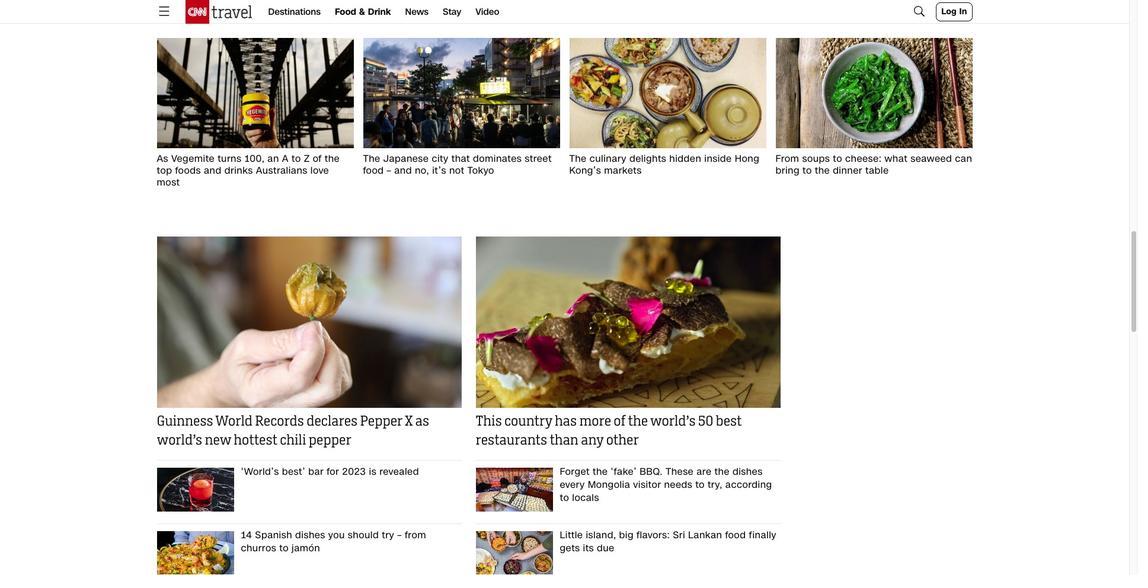Task type: describe. For each thing, give the bounding box(es) containing it.
01 body world's 50 best bars image
[[157, 468, 234, 512]]

big
[[620, 528, 634, 542]]

'world's
[[241, 465, 279, 479]]

love
[[311, 164, 329, 177]]

declares
[[307, 415, 358, 430]]

mongolia
[[588, 478, 631, 492]]

seaweed
[[911, 152, 953, 166]]

food for –
[[363, 164, 384, 177]]

– inside 14 spanish dishes you should try – from churros to jamón
[[398, 528, 402, 542]]

to right bring
[[803, 164, 812, 177]]

14 spanish dishes you should try – from churros to jamón
[[241, 528, 426, 555]]

pepper
[[309, 434, 352, 449]]

jose andres family in spain 101 digital clip extra image
[[476, 237, 781, 408]]

'world's best' bar for 2023 is revealed link
[[234, 465, 462, 516]]

news
[[405, 6, 429, 18]]

can
[[956, 152, 973, 166]]

fwc0eg mixed paella serving. valencia, spain. image
[[157, 531, 234, 574]]

not
[[449, 164, 465, 177]]

– inside the japanese city that dominates street food – and no, it's not tokyo
[[387, 164, 392, 177]]

street
[[525, 152, 552, 166]]

a
[[282, 152, 289, 166]]

new
[[205, 434, 231, 449]]

this country has more of the world's 50 best restaurants than any other link
[[476, 413, 781, 451]]

best
[[716, 415, 742, 430]]

try
[[382, 528, 395, 542]]

to left try,
[[696, 478, 705, 492]]

best'
[[282, 465, 306, 479]]

for
[[327, 465, 339, 479]]

its
[[583, 541, 594, 555]]

food & drink
[[335, 6, 391, 18]]

top
[[157, 164, 172, 177]]

guinness world records declares pepper x as world's new hottest chili pepper link
[[157, 413, 462, 451]]

should
[[348, 528, 379, 542]]

from
[[776, 152, 800, 166]]

little
[[560, 528, 583, 542]]

vegemite
[[171, 152, 215, 166]]

you
[[328, 528, 345, 542]]

according
[[726, 478, 773, 492]]

visitor
[[634, 478, 662, 492]]

revealed
[[380, 465, 419, 479]]

stay
[[443, 6, 462, 18]]

and inside 'as vegemite turns 100, an a to z of the top foods and drinks australians love most'
[[204, 164, 222, 177]]

food & drink link
[[335, 0, 391, 24]]

little island, big flavors: sri lankan food finally gets its due
[[560, 528, 777, 555]]

video
[[476, 6, 500, 18]]

churros
[[241, 541, 277, 555]]

due
[[597, 541, 615, 555]]

soups
[[803, 152, 830, 166]]

dishes inside forget the 'fake' bbq. these are the dishes every mongolia visitor needs to try, according to locals
[[733, 465, 763, 479]]

any
[[581, 434, 604, 449]]

&
[[359, 6, 365, 18]]

14
[[241, 528, 252, 542]]

dinner
[[833, 164, 863, 177]]

japanese
[[384, 152, 429, 166]]

the inside from soups to cheese: what seaweed can bring to the dinner table
[[815, 164, 830, 177]]

world's inside this country has more of the world's 50 best restaurants than any other
[[651, 415, 696, 430]]

the inside 'as vegemite turns 100, an a to z of the top foods and drinks australians love most'
[[325, 152, 340, 166]]

the japanese city that dominates street food – and no, it's not tokyo link
[[363, 152, 560, 177]]

spanish
[[255, 528, 292, 542]]

stay link
[[443, 0, 462, 24]]

japanese wakame chuka seaweed salad with sesame seeds in ceramic plate with chopsticks over old wooden background. flat lay, copy space. (photo by: natasha breen/reda&co/universal images group via getty images) image
[[776, 38, 973, 148]]

destinations
[[268, 6, 321, 18]]

the for food
[[363, 152, 381, 166]]

bar
[[308, 465, 324, 479]]

to inside 14 spanish dishes you should try – from churros to jamón
[[279, 541, 289, 555]]

an
[[268, 152, 279, 166]]

culinary
[[590, 152, 627, 166]]

hidden
[[670, 152, 702, 166]]

of inside this country has more of the world's 50 best restaurants than any other
[[614, 415, 626, 430]]

14 spanish dishes you should try – from churros to jamón link
[[234, 528, 462, 575]]

drinks
[[225, 164, 253, 177]]

little island, big flavors: sri lankan food finally gets its due link
[[553, 528, 781, 575]]

try,
[[708, 478, 723, 492]]

foods
[[175, 164, 201, 177]]

50
[[699, 415, 714, 430]]

x
[[405, 415, 413, 430]]

log
[[942, 6, 957, 17]]

records
[[255, 415, 304, 430]]

most
[[157, 176, 180, 189]]

forget the 'fake' bbq. these are the dishes every mongolia visitor needs to try, according to locals link
[[553, 465, 781, 516]]

kong's markets
[[570, 164, 642, 177]]

to right the soups
[[833, 152, 843, 166]]

world's inside guinness world records declares pepper x as world's new hottest chili pepper
[[157, 434, 202, 449]]

destinations link
[[268, 0, 321, 24]]

video link
[[476, 0, 500, 24]]



Task type: locate. For each thing, give the bounding box(es) containing it.
are
[[697, 465, 712, 479]]

flavors:
[[637, 528, 670, 542]]

delights
[[630, 152, 667, 166]]

needs
[[664, 478, 693, 492]]

from soups to cheese: what seaweed can bring to the dinner table link
[[776, 152, 973, 177]]

a pepper x pepper is shown on tuesday, oct. 10, 2023, in fort mill, s.c. the pepper variety is now the hottest pepper in the world according to the guinness book of world records (ap photo/jeffrey collins) image
[[157, 237, 462, 408]]

news link
[[405, 0, 429, 24]]

1 horizontal spatial and
[[395, 164, 412, 177]]

and inside the japanese city that dominates street food – and no, it's not tokyo
[[395, 164, 412, 177]]

log in
[[942, 6, 968, 17]]

bbq.
[[640, 465, 663, 479]]

from
[[405, 528, 426, 542]]

that
[[452, 152, 470, 166]]

than
[[550, 434, 579, 449]]

as
[[157, 152, 168, 166]]

no,
[[415, 164, 429, 177]]

has
[[555, 415, 577, 430]]

– left no,
[[387, 164, 392, 177]]

1 and from the left
[[204, 164, 222, 177]]

every
[[560, 478, 585, 492]]

bring
[[776, 164, 800, 177]]

hong
[[735, 152, 760, 166]]

z
[[304, 152, 310, 166]]

world
[[215, 415, 253, 430]]

1 horizontal spatial the
[[570, 152, 587, 166]]

what
[[885, 152, 908, 166]]

log in link
[[937, 2, 973, 21]]

world's left 50
[[651, 415, 696, 430]]

0 horizontal spatial the
[[363, 152, 381, 166]]

0 vertical spatial of
[[313, 152, 322, 166]]

turns
[[218, 152, 242, 166]]

in
[[960, 6, 968, 17]]

city
[[432, 152, 449, 166]]

food left 'finally'
[[726, 528, 746, 542]]

island,
[[586, 528, 617, 542]]

open menu icon image
[[157, 4, 171, 18]]

tokyo
[[468, 164, 495, 177]]

0 horizontal spatial and
[[204, 164, 222, 177]]

to left z
[[292, 152, 301, 166]]

the left 'fake'
[[593, 465, 608, 479]]

inside
[[705, 152, 732, 166]]

guinness world records declares pepper x as world's new hottest chili pepper
[[157, 415, 429, 449]]

100,
[[245, 152, 265, 166]]

1 vertical spatial world's
[[157, 434, 202, 449]]

it's
[[432, 164, 447, 177]]

food left no,
[[363, 164, 384, 177]]

of inside 'as vegemite turns 100, an a to z of the top foods and drinks australians love most'
[[313, 152, 322, 166]]

– right try
[[398, 528, 402, 542]]

the inside the culinary delights hidden inside hong kong's markets
[[570, 152, 587, 166]]

sri
[[673, 528, 686, 542]]

of
[[313, 152, 322, 166], [614, 415, 626, 430]]

0 vertical spatial food
[[363, 164, 384, 177]]

restaurants
[[476, 434, 547, 449]]

0 vertical spatial –
[[387, 164, 392, 177]]

'world's best' bar for 2023 is revealed
[[241, 465, 419, 479]]

food
[[335, 6, 356, 18]]

as vegemite turns 100, an a to z of the top foods and drinks australians love most link
[[157, 152, 354, 189]]

2023
[[342, 465, 366, 479]]

the
[[325, 152, 340, 166], [815, 164, 830, 177], [628, 415, 648, 430], [593, 465, 608, 479], [715, 465, 730, 479]]

the culinary delights hidden inside hong kong's markets link
[[570, 152, 767, 177]]

1 horizontal spatial dishes
[[733, 465, 763, 479]]

locals
[[572, 491, 600, 505]]

condiments vegemite image
[[157, 38, 354, 148]]

0 vertical spatial world's
[[651, 415, 696, 430]]

and left no,
[[395, 164, 412, 177]]

the inside the japanese city that dominates street food – and no, it's not tokyo
[[363, 152, 381, 166]]

this country has more of the world's 50 best restaurants than any other
[[476, 415, 742, 449]]

dishes left you
[[295, 528, 326, 542]]

food inside little island, big flavors: sri lankan food finally gets its due
[[726, 528, 746, 542]]

forget
[[560, 465, 590, 479]]

the for kong's markets
[[570, 152, 587, 166]]

the left culinary
[[570, 152, 587, 166]]

search icon image
[[913, 4, 927, 18]]

0 vertical spatial dishes
[[733, 465, 763, 479]]

1 vertical spatial food
[[726, 528, 746, 542]]

pepper
[[360, 415, 403, 430]]

to
[[292, 152, 301, 166], [833, 152, 843, 166], [803, 164, 812, 177], [696, 478, 705, 492], [560, 491, 569, 505], [279, 541, 289, 555]]

cheese:
[[846, 152, 882, 166]]

the right are
[[715, 465, 730, 479]]

–
[[387, 164, 392, 177], [398, 528, 402, 542]]

1 horizontal spatial food
[[726, 528, 746, 542]]

1 horizontal spatial world's
[[651, 415, 696, 430]]

1 horizontal spatial of
[[614, 415, 626, 430]]

the japanese city that dominates street food – and no, it's not tokyo
[[363, 152, 552, 177]]

table
[[866, 164, 889, 177]]

dominates
[[473, 152, 522, 166]]

world's
[[651, 415, 696, 430], [157, 434, 202, 449]]

dishes inside 14 spanish dishes you should try – from churros to jamón
[[295, 528, 326, 542]]

2 the from the left
[[570, 152, 587, 166]]

dishes
[[733, 465, 763, 479], [295, 528, 326, 542]]

0 horizontal spatial dishes
[[295, 528, 326, 542]]

of right z
[[313, 152, 322, 166]]

the left the dinner
[[815, 164, 830, 177]]

1 vertical spatial –
[[398, 528, 402, 542]]

1 vertical spatial dishes
[[295, 528, 326, 542]]

1 horizontal spatial –
[[398, 528, 402, 542]]

to inside 'as vegemite turns 100, an a to z of the top foods and drinks australians love most'
[[292, 152, 301, 166]]

these
[[666, 465, 694, 479]]

the left japanese
[[363, 152, 381, 166]]

dishes right try,
[[733, 465, 763, 479]]

the up other
[[628, 415, 648, 430]]

as
[[416, 415, 429, 430]]

0 horizontal spatial –
[[387, 164, 392, 177]]

the culinary delights hidden inside hong kong's markets
[[570, 152, 760, 177]]

to left jamón
[[279, 541, 289, 555]]

2r9h2pt fukuoka, japan - may 20 2023: people enjoy traditional street food in the fukuoka night market along the naka river in kyushu in japan image
[[363, 38, 560, 148]]

0 horizontal spatial food
[[363, 164, 384, 177]]

from soups to cheese: what seaweed can bring to the dinner table
[[776, 152, 973, 177]]

food inside the japanese city that dominates street food – and no, it's not tokyo
[[363, 164, 384, 177]]

1 the from the left
[[363, 152, 381, 166]]

the inside this country has more of the world's 50 best restaurants than any other
[[628, 415, 648, 430]]

as vegemite turns 100, an a to z of the top foods and drinks australians love most
[[157, 152, 340, 189]]

0 horizontal spatial of
[[313, 152, 322, 166]]

'fake'
[[611, 465, 637, 479]]

to left locals
[[560, 491, 569, 505]]

world's down guinness
[[157, 434, 202, 449]]

jamón
[[292, 541, 320, 555]]

0 horizontal spatial world's
[[157, 434, 202, 449]]

2 and from the left
[[395, 164, 412, 177]]

1 vertical spatial of
[[614, 415, 626, 430]]

the right z
[[325, 152, 340, 166]]

01 card sri lanka food culture image
[[476, 531, 553, 574]]

and right foods
[[204, 164, 222, 177]]

and
[[204, 164, 222, 177], [395, 164, 412, 177]]

food for finally
[[726, 528, 746, 542]]

is
[[369, 465, 377, 479]]

<strong>buuz: </strong>the bigger, meatier and oilier cousin of chinese steamed dumplings, buuz are often made with minced lamb and beef that is mixed with salt. image
[[476, 468, 553, 512]]

more
[[580, 415, 611, 430]]

gets
[[560, 541, 580, 555]]

chili
[[280, 434, 306, 449]]

finally
[[749, 528, 777, 542]]

hottest
[[234, 434, 277, 449]]

maybe shau kee wan image
[[570, 38, 767, 148]]

food
[[363, 164, 384, 177], [726, 528, 746, 542]]

of up other
[[614, 415, 626, 430]]



Task type: vqa. For each thing, say whether or not it's contained in the screenshot.
"dominates"
yes



